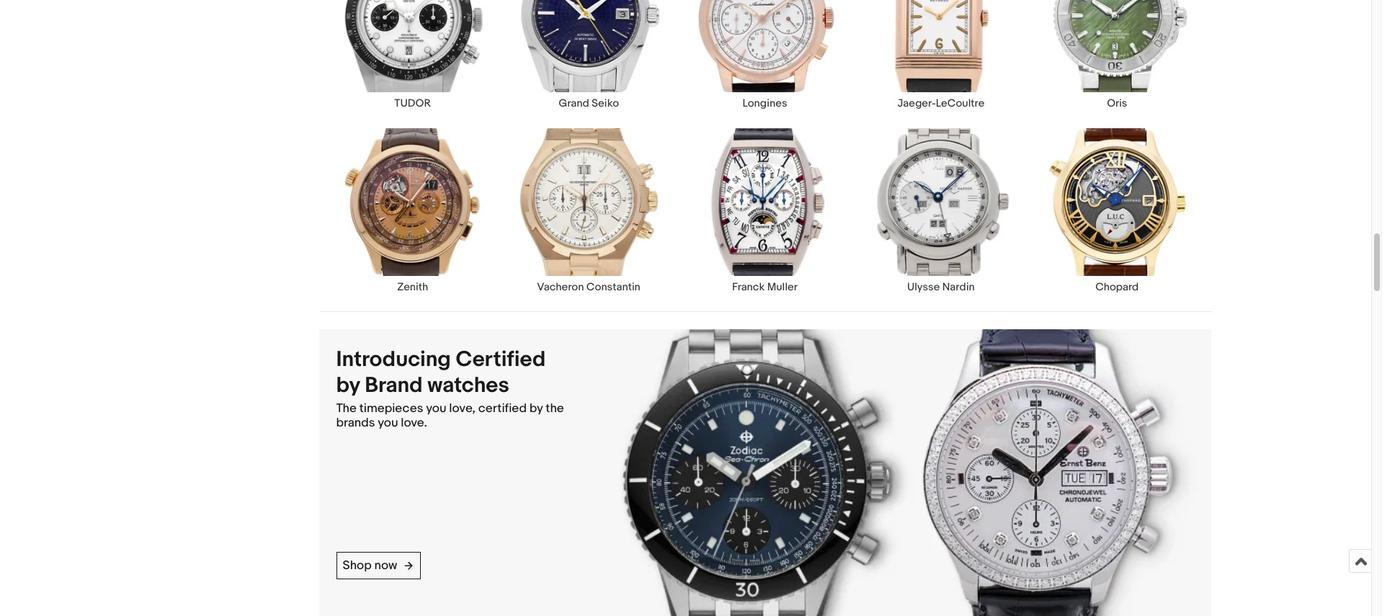 Task type: locate. For each thing, give the bounding box(es) containing it.
shop now
[[343, 559, 398, 573]]

0 horizontal spatial you
[[378, 416, 398, 430]]

introducing certified by brand watches image
[[587, 329, 1212, 616]]

muller
[[768, 280, 798, 294]]

now
[[375, 559, 398, 573]]

the
[[546, 401, 564, 416]]

tudor link
[[325, 0, 501, 110]]

franck muller
[[733, 280, 798, 294]]

nardin
[[943, 280, 975, 294]]

zenith link
[[325, 127, 501, 294]]

you
[[426, 401, 447, 416], [378, 416, 398, 430]]

love,
[[449, 401, 476, 416]]

0 horizontal spatial by
[[336, 373, 360, 399]]

jaeger-lecoultre link
[[853, 0, 1030, 110]]

vacheron
[[537, 280, 584, 294]]

by
[[336, 373, 360, 399], [530, 401, 543, 416]]

you left love.
[[378, 416, 398, 430]]

oris link
[[1030, 0, 1206, 110]]

seiko
[[592, 96, 619, 110]]

lecoultre
[[936, 96, 985, 110]]

by up the
[[336, 373, 360, 399]]

by left the
[[530, 401, 543, 416]]

0 vertical spatial by
[[336, 373, 360, 399]]

jaeger-lecoultre
[[898, 96, 985, 110]]

watches
[[428, 373, 510, 399]]

franck
[[733, 280, 765, 294]]

brand
[[365, 373, 423, 399]]

chopard link
[[1030, 127, 1206, 294]]

1 horizontal spatial by
[[530, 401, 543, 416]]

the
[[336, 401, 357, 416]]

list
[[319, 0, 1212, 311]]

you left love,
[[426, 401, 447, 416]]

1 vertical spatial by
[[530, 401, 543, 416]]

vacheron constantin link
[[501, 127, 677, 294]]

ulysse nardin
[[908, 280, 975, 294]]

tudor
[[395, 96, 431, 110]]

ulysse
[[908, 280, 941, 294]]



Task type: describe. For each thing, give the bounding box(es) containing it.
certified
[[479, 401, 527, 416]]

chopard
[[1096, 280, 1139, 294]]

longines
[[743, 96, 788, 110]]

oris
[[1108, 96, 1128, 110]]

introducing
[[336, 347, 451, 373]]

1 horizontal spatial you
[[426, 401, 447, 416]]

longines link
[[677, 0, 853, 110]]

introducing certified by brand watches the timepieces you love, certified by the brands you love.
[[336, 347, 564, 430]]

zenith
[[397, 280, 428, 294]]

grand seiko link
[[501, 0, 677, 110]]

grand seiko
[[559, 96, 619, 110]]

franck muller link
[[677, 127, 853, 294]]

timepieces
[[360, 401, 424, 416]]

constantin
[[587, 280, 641, 294]]

list containing tudor
[[319, 0, 1212, 311]]

jaeger-
[[898, 96, 936, 110]]

love.
[[401, 416, 427, 430]]

brands
[[336, 416, 375, 430]]

shop
[[343, 559, 372, 573]]

grand
[[559, 96, 590, 110]]

ulysse nardin link
[[853, 127, 1030, 294]]

certified
[[456, 347, 546, 373]]

vacheron constantin
[[537, 280, 641, 294]]

shop now link
[[336, 552, 421, 579]]



Task type: vqa. For each thing, say whether or not it's contained in the screenshot.
the rightmost tab
no



